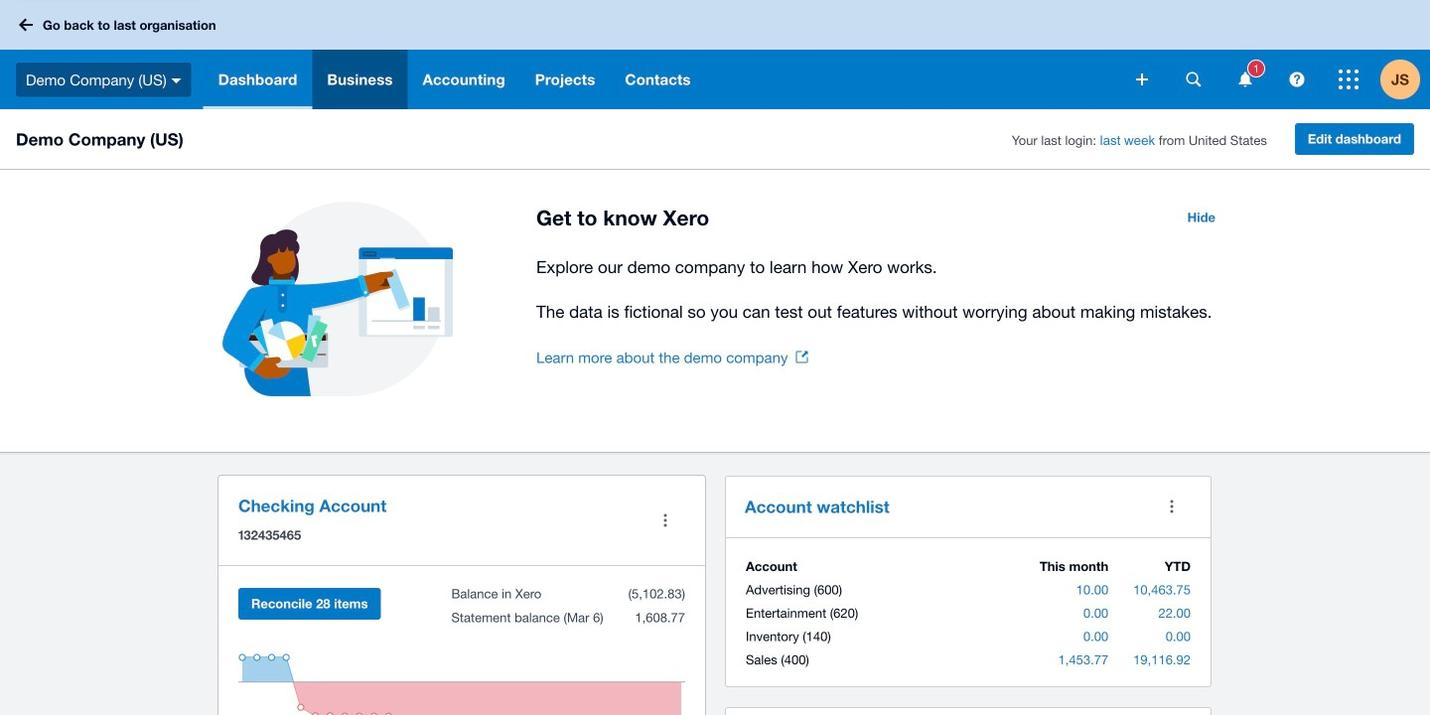 Task type: describe. For each thing, give the bounding box(es) containing it.
0 horizontal spatial svg image
[[1137, 74, 1149, 85]]

1 horizontal spatial svg image
[[1239, 72, 1252, 87]]



Task type: vqa. For each thing, say whether or not it's contained in the screenshot.
repeating
no



Task type: locate. For each thing, give the bounding box(es) containing it.
svg image
[[1239, 72, 1252, 87], [1137, 74, 1149, 85]]

svg image
[[19, 18, 33, 31], [1339, 70, 1359, 89], [1187, 72, 1202, 87], [1290, 72, 1305, 87], [172, 78, 182, 83]]

manage menu toggle image
[[646, 501, 686, 540]]

intro banner body element
[[536, 253, 1228, 326]]

banner
[[0, 0, 1431, 109]]



